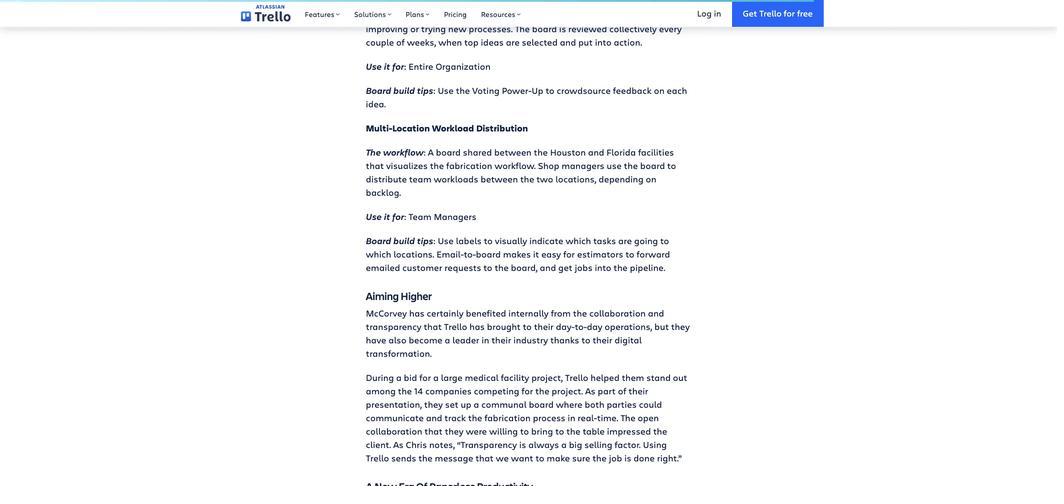 Task type: locate. For each thing, give the bounding box(es) containing it.
chris
[[406, 439, 427, 451]]

ideas up every
[[642, 9, 664, 21]]

the inside ": use the voting power-up to crowdsource feedback on each idea."
[[456, 85, 470, 97]]

communal
[[482, 398, 527, 410]]

use down couple on the top left of page
[[366, 60, 382, 72]]

trello up 'leader'
[[444, 321, 467, 333]]

top
[[464, 36, 479, 48]]

project.
[[552, 385, 583, 397]]

0 vertical spatial it
[[384, 60, 390, 72]]

0 horizontal spatial ideas
[[481, 36, 504, 48]]

0 vertical spatial of
[[396, 36, 405, 48]]

trello down 'client.'
[[366, 452, 389, 464]]

0 vertical spatial collaboration
[[589, 307, 646, 319]]

2 board from the top
[[366, 235, 391, 247]]

build
[[393, 85, 415, 97], [393, 235, 415, 247]]

digital
[[615, 334, 642, 346]]

has down higher
[[409, 307, 425, 319]]

1 vertical spatial to-
[[575, 321, 587, 333]]

:
[[424, 0, 426, 8], [404, 60, 406, 72], [433, 85, 436, 97], [424, 146, 426, 158], [404, 211, 406, 223], [433, 235, 436, 247]]

in down "where"
[[568, 412, 576, 424]]

a
[[428, 146, 434, 158]]

1 tips from the top
[[417, 85, 433, 97]]

to left 'bring'
[[520, 425, 529, 437]]

get trello for free
[[743, 7, 813, 19]]

2 tips from the top
[[417, 235, 433, 247]]

the inside the aiming higher mccorvey has certainly benefited internally from the collaboration and transparency that trello has brought to their day-to-day operations, but they have also become a leader in their industry thanks to their digital transformation.
[[573, 307, 587, 319]]

board inside : use labels to visually indicate which tasks are going to which locations. email-to-board makes it easy for estimators to forward emailed customer requests to the board, and get jobs into the pipeline.
[[476, 248, 501, 260]]

time.
[[597, 412, 619, 424]]

day
[[587, 321, 603, 333]]

1 vertical spatial are
[[618, 235, 632, 247]]

managers
[[434, 211, 477, 223]]

0 horizontal spatial of
[[396, 36, 405, 48]]

the down estimators
[[614, 262, 628, 274]]

is inside : to help foster creativity in the company, a central brainstorming board encourages employees to create cards with ideas for improving or trying new processes. the board is reviewed collectively every couple of weeks, when top ideas are selected and put into action.
[[559, 23, 566, 35]]

email-
[[437, 248, 464, 260]]

trello
[[760, 7, 782, 19], [444, 321, 467, 333], [565, 372, 589, 384], [366, 452, 389, 464]]

0 horizontal spatial collaboration
[[366, 425, 422, 437]]

0 horizontal spatial they
[[424, 398, 443, 410]]

which up the emailed
[[366, 248, 391, 260]]

both
[[585, 398, 605, 410]]

board build tips for idea.
[[366, 85, 433, 97]]

board build tips for which
[[366, 235, 433, 247]]

bid
[[404, 372, 417, 384]]

florida
[[607, 146, 636, 158]]

1 vertical spatial tips
[[417, 235, 433, 247]]

1 vertical spatial board
[[366, 235, 391, 247]]

weeks,
[[407, 36, 436, 48]]

0 horizontal spatial are
[[506, 36, 520, 48]]

1 build from the top
[[393, 85, 415, 97]]

to down day
[[582, 334, 591, 346]]

are right 'tasks'
[[618, 235, 632, 247]]

1 vertical spatial collaboration
[[366, 425, 422, 437]]

plans button
[[399, 0, 437, 27]]

0 vertical spatial to-
[[464, 248, 476, 260]]

the up using
[[653, 425, 667, 437]]

to- up thanks
[[575, 321, 587, 333]]

is
[[559, 23, 566, 35], [519, 439, 526, 451], [625, 452, 631, 464]]

1 vertical spatial which
[[366, 248, 391, 260]]

is right job
[[625, 452, 631, 464]]

the up impressed
[[621, 412, 636, 424]]

tips
[[417, 85, 433, 97], [417, 235, 433, 247]]

and left track
[[426, 412, 442, 424]]

0 vertical spatial board build tips
[[366, 85, 433, 97]]

1 horizontal spatial ideas
[[642, 9, 664, 21]]

distribute
[[366, 173, 407, 185]]

0 vertical spatial they
[[671, 321, 690, 333]]

1 vertical spatial it
[[384, 211, 390, 223]]

and
[[560, 36, 576, 48], [588, 146, 604, 158], [540, 262, 556, 274], [648, 307, 664, 319], [426, 412, 442, 424]]

organization
[[436, 60, 491, 72]]

build down entire
[[393, 85, 415, 97]]

1 vertical spatial ideas
[[481, 36, 504, 48]]

and down easy at right bottom
[[540, 262, 556, 274]]

to down process
[[555, 425, 564, 437]]

solutions
[[354, 9, 386, 19]]

done
[[634, 452, 655, 464]]

and up managers
[[588, 146, 604, 158]]

1 horizontal spatial the
[[515, 23, 530, 35]]

1 horizontal spatial of
[[618, 385, 627, 397]]

pricing link
[[437, 0, 474, 27]]

selling
[[585, 439, 613, 451]]

we
[[496, 452, 509, 464]]

in up employees
[[529, 0, 537, 8]]

1 vertical spatial into
[[595, 262, 612, 274]]

on
[[654, 85, 665, 97], [646, 173, 657, 185]]

that up distribute
[[366, 160, 384, 172]]

ideas down processes.
[[481, 36, 504, 48]]

1 vertical spatial build
[[393, 235, 415, 247]]

when
[[438, 36, 462, 48]]

a left 'leader'
[[445, 334, 450, 346]]

and left the put
[[560, 36, 576, 48]]

use inside ": use the voting power-up to crowdsource feedback on each idea."
[[438, 85, 454, 97]]

1 horizontal spatial is
[[559, 23, 566, 35]]

crowdsource
[[557, 85, 611, 97]]

0 vertical spatial tips
[[417, 85, 433, 97]]

their
[[534, 321, 554, 333], [492, 334, 511, 346], [593, 334, 613, 346], [629, 385, 649, 397]]

0 vertical spatial ideas
[[642, 9, 664, 21]]

communicate
[[366, 412, 424, 424]]

it down backlog.
[[384, 211, 390, 223]]

that inside the aiming higher mccorvey has certainly benefited internally from the collaboration and transparency that trello has brought to their day-to-day operations, but they have also become a leader in their industry thanks to their digital transformation.
[[424, 321, 442, 333]]

to- down the labels
[[464, 248, 476, 260]]

they right but
[[671, 321, 690, 333]]

the down makes
[[495, 262, 509, 274]]

2 build from the top
[[393, 235, 415, 247]]

mccorvey
[[366, 307, 407, 319]]

2 horizontal spatial they
[[671, 321, 690, 333]]

0 vertical spatial fabrication
[[446, 160, 492, 172]]

it inside : use labels to visually indicate which tasks are going to which locations. email-to-board makes it easy for estimators to forward emailed customer requests to the board, and get jobs into the pipeline.
[[533, 248, 539, 260]]

collaboration up operations,
[[589, 307, 646, 319]]

0 horizontal spatial as
[[393, 439, 404, 451]]

to left create on the right of page
[[555, 9, 564, 21]]

collectively
[[610, 23, 657, 35]]

transformation.
[[366, 347, 432, 359]]

to- inside the aiming higher mccorvey has certainly benefited internally from the collaboration and transparency that trello has brought to their day-to-day operations, but they have also become a leader in their industry thanks to their digital transformation.
[[575, 321, 587, 333]]

1 vertical spatial is
[[519, 439, 526, 451]]

up
[[461, 398, 472, 410]]

2 vertical spatial it
[[533, 248, 539, 260]]

tips for labels
[[417, 235, 433, 247]]

: inside the : a board shared between the houston and florida facilities that visualizes the fabrication workflow. shop managers use the board to distribute team workloads between the two locations, depending on backlog.
[[424, 146, 426, 158]]

indicate
[[530, 235, 564, 247]]

ideas
[[642, 9, 664, 21], [481, 36, 504, 48]]

for up get on the right bottom of page
[[563, 248, 575, 260]]

the
[[539, 0, 553, 8], [456, 85, 470, 97], [534, 146, 548, 158], [430, 160, 444, 172], [624, 160, 638, 172], [520, 173, 534, 185], [495, 262, 509, 274], [614, 262, 628, 274], [573, 307, 587, 319], [398, 385, 412, 397], [536, 385, 550, 397], [468, 412, 482, 424], [567, 425, 581, 437], [653, 425, 667, 437], [419, 452, 433, 464], [593, 452, 607, 464]]

the down employees
[[515, 23, 530, 35]]

0 horizontal spatial to-
[[464, 248, 476, 260]]

1 horizontal spatial has
[[470, 321, 485, 333]]

the up employees
[[539, 0, 553, 8]]

to- inside : use labels to visually indicate which tasks are going to which locations. email-to-board makes it easy for estimators to forward emailed customer requests to the board, and get jobs into the pipeline.
[[464, 248, 476, 260]]

1 horizontal spatial which
[[566, 235, 591, 247]]

1 horizontal spatial to-
[[575, 321, 587, 333]]

trello inside the aiming higher mccorvey has certainly benefited internally from the collaboration and transparency that trello has brought to their day-to-day operations, but they have also become a leader in their industry thanks to their digital transformation.
[[444, 321, 467, 333]]

: a board shared between the houston and florida facilities that visualizes the fabrication workflow. shop managers use the board to distribute team workloads between the two locations, depending on backlog.
[[366, 146, 676, 199]]

always
[[529, 439, 559, 451]]

0 horizontal spatial is
[[519, 439, 526, 451]]

: for help
[[424, 0, 426, 8]]

: inside : use labels to visually indicate which tasks are going to which locations. email-to-board makes it easy for estimators to forward emailed customer requests to the board, and get jobs into the pipeline.
[[433, 235, 436, 247]]

build for which
[[393, 235, 415, 247]]

team
[[409, 211, 432, 223]]

: left a
[[424, 146, 426, 158]]

processes.
[[469, 23, 513, 35]]

into right the put
[[595, 36, 612, 48]]

0 vertical spatial are
[[506, 36, 520, 48]]

: for board
[[424, 146, 426, 158]]

the down a
[[430, 160, 444, 172]]

0 vertical spatial build
[[393, 85, 415, 97]]

: inside ": use the voting power-up to crowdsource feedback on each idea."
[[433, 85, 436, 97]]

board up idea.
[[366, 85, 391, 97]]

tips down the "use it for : entire organization"
[[417, 85, 433, 97]]

1 vertical spatial fabrication
[[485, 412, 531, 424]]

: to help foster creativity in the company, a central brainstorming board encourages employees to create cards with ideas for improving or trying new processes. the board is reviewed collectively every couple of weeks, when top ideas are selected and put into action.
[[366, 0, 682, 48]]

1 board build tips from the top
[[366, 85, 433, 97]]

thanks
[[551, 334, 579, 346]]

1 horizontal spatial collaboration
[[589, 307, 646, 319]]

are down processes.
[[506, 36, 520, 48]]

1 horizontal spatial they
[[445, 425, 464, 437]]

customer
[[403, 262, 442, 274]]

backlog.
[[366, 186, 401, 199]]

to down internally
[[523, 321, 532, 333]]

board build tips up idea.
[[366, 85, 433, 97]]

the down chris
[[419, 452, 433, 464]]

1 horizontal spatial are
[[618, 235, 632, 247]]

is down create on the right of page
[[559, 23, 566, 35]]

the down selling
[[593, 452, 607, 464]]

0 vertical spatial the
[[515, 23, 530, 35]]

the down florida
[[624, 160, 638, 172]]

helped
[[591, 372, 620, 384]]

to
[[555, 9, 564, 21], [546, 85, 555, 97], [667, 160, 676, 172], [484, 235, 493, 247], [660, 235, 669, 247], [626, 248, 635, 260], [484, 262, 493, 274], [523, 321, 532, 333], [582, 334, 591, 346], [520, 425, 529, 437], [555, 425, 564, 437], [536, 452, 545, 464]]

for left team
[[392, 211, 404, 223]]

of up parties
[[618, 385, 627, 397]]

use inside : use labels to visually indicate which tasks are going to which locations. email-to-board makes it easy for estimators to forward emailed customer requests to the board, and get jobs into the pipeline.
[[438, 235, 454, 247]]

job
[[609, 452, 622, 464]]

workloads
[[434, 173, 479, 185]]

a left large
[[433, 372, 439, 384]]

visualizes
[[386, 160, 428, 172]]

1 board from the top
[[366, 85, 391, 97]]

the up were at the left bottom of the page
[[468, 412, 482, 424]]

0 vertical spatial board
[[366, 85, 391, 97]]

use up email-
[[438, 235, 454, 247]]

2 vertical spatial the
[[621, 412, 636, 424]]

board
[[428, 9, 453, 21], [532, 23, 557, 35], [436, 146, 461, 158], [640, 160, 665, 172], [476, 248, 501, 260], [529, 398, 554, 410]]

0 vertical spatial has
[[409, 307, 425, 319]]

: down the "use it for : entire organization"
[[433, 85, 436, 97]]

board up the emailed
[[366, 235, 391, 247]]

which up estimators
[[566, 235, 591, 247]]

1 vertical spatial the
[[366, 146, 381, 158]]

action.
[[614, 36, 642, 48]]

as
[[585, 385, 596, 397], [393, 439, 404, 451]]

higher
[[401, 289, 432, 303]]

to inside ": use the voting power-up to crowdsource feedback on each idea."
[[546, 85, 555, 97]]

and inside : use labels to visually indicate which tasks are going to which locations. email-to-board makes it easy for estimators to forward emailed customer requests to the board, and get jobs into the pipeline.
[[540, 262, 556, 274]]

get
[[558, 262, 573, 274]]

1 vertical spatial board build tips
[[366, 235, 433, 247]]

free
[[797, 7, 813, 19]]

: left to
[[424, 0, 426, 8]]

employees
[[507, 9, 552, 21]]

to right up
[[546, 85, 555, 97]]

every
[[659, 23, 682, 35]]

to
[[428, 0, 438, 8]]

log in link
[[687, 0, 732, 27]]

1 vertical spatial of
[[618, 385, 627, 397]]

board down the labels
[[476, 248, 501, 260]]

notes,
[[429, 439, 455, 451]]

going
[[634, 235, 658, 247]]

up
[[532, 85, 544, 97]]

they left set
[[424, 398, 443, 410]]

on inside ": use the voting power-up to crowdsource feedback on each idea."
[[654, 85, 665, 97]]

0 vertical spatial into
[[595, 36, 612, 48]]

they inside the aiming higher mccorvey has certainly benefited internally from the collaboration and transparency that trello has brought to their day-to-day operations, but they have also become a leader in their industry thanks to their digital transformation.
[[671, 321, 690, 333]]

on left "each"
[[654, 85, 665, 97]]

1 vertical spatial they
[[424, 398, 443, 410]]

1 horizontal spatial as
[[585, 385, 596, 397]]

0 vertical spatial on
[[654, 85, 665, 97]]

as up both
[[585, 385, 596, 397]]

during a bid for a large medical facility project, trello helped them stand out among the 14 companies competing for the project. as part of their presentation, they set up a communal board where both parties could communicate and track the fabrication process in real-time. the open collaboration that they were willing to bring to the table impressed the client. as chris notes, "transparency is always a big selling factor. using trello sends the message that we want to make sure the job is done right."
[[366, 372, 687, 464]]

: inside : to help foster creativity in the company, a central brainstorming board encourages employees to create cards with ideas for improving or trying new processes. the board is reviewed collectively every couple of weeks, when top ideas are selected and put into action.
[[424, 0, 426, 8]]

fabrication down communal at the left of the page
[[485, 412, 531, 424]]

: up locations.
[[433, 235, 436, 247]]

for inside : to help foster creativity in the company, a central brainstorming board encourages employees to create cards with ideas for improving or trying new processes. the board is reviewed collectively every couple of weeks, when top ideas are selected and put into action.
[[667, 9, 678, 21]]

that down ""transparency"
[[476, 452, 494, 464]]

0 vertical spatial is
[[559, 23, 566, 35]]

2 vertical spatial is
[[625, 452, 631, 464]]

1 vertical spatial between
[[481, 173, 518, 185]]

in inside : to help foster creativity in the company, a central brainstorming board encourages employees to create cards with ideas for improving or trying new processes. the board is reviewed collectively every couple of weeks, when top ideas are selected and put into action.
[[529, 0, 537, 8]]

could
[[639, 398, 662, 410]]

fabrication
[[446, 160, 492, 172], [485, 412, 531, 424]]

between up workflow.
[[494, 146, 532, 158]]

and inside the : a board shared between the houston and florida facilities that visualizes the fabrication workflow. shop managers use the board to distribute team workloads between the two locations, depending on backlog.
[[588, 146, 604, 158]]

2 board build tips from the top
[[366, 235, 433, 247]]

put
[[579, 36, 593, 48]]

the down the multi-
[[366, 146, 381, 158]]

they down track
[[445, 425, 464, 437]]

use
[[607, 160, 622, 172]]

collaboration inside the aiming higher mccorvey has certainly benefited internally from the collaboration and transparency that trello has brought to their day-to-day operations, but they have also become a leader in their industry thanks to their digital transformation.
[[589, 307, 646, 319]]

the right the from
[[573, 307, 587, 319]]

depending
[[599, 173, 644, 185]]

to down facilities
[[667, 160, 676, 172]]

plans
[[406, 9, 424, 19]]

it left easy at right bottom
[[533, 248, 539, 260]]

resources button
[[474, 0, 528, 27]]

voting
[[472, 85, 500, 97]]

board down facilities
[[640, 160, 665, 172]]

for up every
[[667, 9, 678, 21]]

company,
[[555, 0, 596, 8]]

a up the cards
[[598, 0, 604, 8]]

0 vertical spatial as
[[585, 385, 596, 397]]

between down workflow.
[[481, 173, 518, 185]]

collaboration down the communicate
[[366, 425, 422, 437]]

table
[[583, 425, 605, 437]]

power-
[[502, 85, 532, 97]]

their down brought
[[492, 334, 511, 346]]

tips up locations.
[[417, 235, 433, 247]]

for left free
[[784, 7, 795, 19]]

2 horizontal spatial the
[[621, 412, 636, 424]]

1 vertical spatial on
[[646, 173, 657, 185]]

on down facilities
[[646, 173, 657, 185]]

has down 'benefited'
[[470, 321, 485, 333]]

is up want
[[519, 439, 526, 451]]

and up but
[[648, 307, 664, 319]]



Task type: describe. For each thing, give the bounding box(es) containing it.
emailed
[[366, 262, 400, 274]]

solutions button
[[347, 0, 399, 27]]

0 vertical spatial which
[[566, 235, 591, 247]]

use down backlog.
[[366, 211, 382, 223]]

for down facility
[[522, 385, 533, 397]]

willing
[[489, 425, 518, 437]]

into inside : to help foster creativity in the company, a central brainstorming board encourages employees to create cards with ideas for improving or trying new processes. the board is reviewed collectively every couple of weeks, when top ideas are selected and put into action.
[[595, 36, 612, 48]]

large
[[441, 372, 463, 384]]

of inside : to help foster creativity in the company, a central brainstorming board encourages employees to create cards with ideas for improving or trying new processes. the board is reviewed collectively every couple of weeks, when top ideas are selected and put into action.
[[396, 36, 405, 48]]

build for idea.
[[393, 85, 415, 97]]

page progress progress bar
[[0, 0, 814, 2]]

: left entire
[[404, 60, 406, 72]]

that inside the : a board shared between the houston and florida facilities that visualizes the fabrication workflow. shop managers use the board to distribute team workloads between the two locations, depending on backlog.
[[366, 160, 384, 172]]

process
[[533, 412, 566, 424]]

workflow
[[383, 146, 424, 158]]

each
[[667, 85, 687, 97]]

aiming higher mccorvey has certainly benefited internally from the collaboration and transparency that trello has brought to their day-to-day operations, but they have also become a leader in their industry thanks to their digital transformation.
[[366, 289, 690, 359]]

to inside the : a board shared between the houston and florida facilities that visualizes the fabrication workflow. shop managers use the board to distribute team workloads between the two locations, depending on backlog.
[[667, 160, 676, 172]]

multi-location workload distribution
[[366, 122, 528, 134]]

shop
[[538, 160, 560, 172]]

trello up project.
[[565, 372, 589, 384]]

reviewed
[[569, 23, 607, 35]]

impressed
[[607, 425, 651, 437]]

become
[[409, 334, 443, 346]]

managers
[[562, 160, 605, 172]]

their down day
[[593, 334, 613, 346]]

locations,
[[556, 173, 597, 185]]

: use the voting power-up to crowdsource feedback on each idea.
[[366, 85, 687, 110]]

board for idea.
[[366, 85, 391, 97]]

among
[[366, 385, 396, 397]]

big
[[569, 439, 582, 451]]

brought
[[487, 321, 521, 333]]

were
[[466, 425, 487, 437]]

2 vertical spatial they
[[445, 425, 464, 437]]

industry
[[514, 334, 548, 346]]

tips for the
[[417, 85, 433, 97]]

trello right get
[[760, 7, 782, 19]]

central
[[606, 0, 636, 8]]

easy
[[542, 248, 561, 260]]

to down going
[[626, 248, 635, 260]]

the inside during a bid for a large medical facility project, trello helped them stand out among the 14 companies competing for the project. as part of their presentation, they set up a communal board where both parties could communicate and track the fabrication process in real-time. the open collaboration that they were willing to bring to the table impressed the client. as chris notes, "transparency is always a big selling factor. using trello sends the message that we want to make sure the job is done right."
[[621, 412, 636, 424]]

for inside : use labels to visually indicate which tasks are going to which locations. email-to-board makes it easy for estimators to forward emailed customer requests to the board, and get jobs into the pipeline.
[[563, 248, 575, 260]]

the left two
[[520, 173, 534, 185]]

forward
[[637, 248, 670, 260]]

in inside during a bid for a large medical facility project, trello helped them stand out among the 14 companies competing for the project. as part of their presentation, they set up a communal board where both parties could communicate and track the fabrication process in real-time. the open collaboration that they were willing to bring to the table impressed the client. as chris notes, "transparency is always a big selling factor. using trello sends the message that we want to make sure the job is done right."
[[568, 412, 576, 424]]

idea.
[[366, 98, 386, 110]]

facility
[[501, 372, 529, 384]]

foster
[[461, 0, 485, 8]]

board up selected
[[532, 23, 557, 35]]

2 horizontal spatial is
[[625, 452, 631, 464]]

to right the requests
[[484, 262, 493, 274]]

the workflow
[[366, 146, 424, 158]]

it for : team managers
[[384, 211, 390, 223]]

that up notes,
[[425, 425, 443, 437]]

and inside during a bid for a large medical facility project, trello helped them stand out among the 14 companies competing for the project. as part of their presentation, they set up a communal board where both parties could communicate and track the fabrication process in real-time. the open collaboration that they were willing to bring to the table impressed the client. as chris notes, "transparency is always a big selling factor. using trello sends the message that we want to make sure the job is done right."
[[426, 412, 442, 424]]

to inside : to help foster creativity in the company, a central brainstorming board encourages employees to create cards with ideas for improving or trying new processes. the board is reviewed collectively every couple of weeks, when top ideas are selected and put into action.
[[555, 9, 564, 21]]

team
[[409, 173, 432, 185]]

0 vertical spatial between
[[494, 146, 532, 158]]

a inside : to help foster creativity in the company, a central brainstorming board encourages employees to create cards with ideas for improving or trying new processes. the board is reviewed collectively every couple of weeks, when top ideas are selected and put into action.
[[598, 0, 604, 8]]

to down always
[[536, 452, 545, 464]]

real-
[[578, 412, 597, 424]]

on inside the : a board shared between the houston and florida facilities that visualizes the fabrication workflow. shop managers use the board to distribute team workloads between the two locations, depending on backlog.
[[646, 173, 657, 185]]

: for the
[[433, 85, 436, 97]]

part
[[598, 385, 616, 397]]

bring
[[531, 425, 553, 437]]

get
[[743, 7, 757, 19]]

the up big
[[567, 425, 581, 437]]

their inside during a bid for a large medical facility project, trello helped them stand out among the 14 companies competing for the project. as part of their presentation, they set up a communal board where both parties could communicate and track the fabrication process in real-time. the open collaboration that they were willing to bring to the table impressed the client. as chris notes, "transparency is always a big selling factor. using trello sends the message that we want to make sure the job is done right."
[[629, 385, 649, 397]]

help
[[440, 0, 458, 8]]

are inside : use labels to visually indicate which tasks are going to which locations. email-to-board makes it easy for estimators to forward emailed customer requests to the board, and get jobs into the pipeline.
[[618, 235, 632, 247]]

two
[[537, 173, 553, 185]]

log in
[[697, 7, 721, 19]]

a inside the aiming higher mccorvey has certainly benefited internally from the collaboration and transparency that trello has brought to their day-to-day operations, but they have also become a leader in their industry thanks to their digital transformation.
[[445, 334, 450, 346]]

estimators
[[577, 248, 623, 260]]

are inside : to help foster creativity in the company, a central brainstorming board encourages employees to create cards with ideas for improving or trying new processes. the board is reviewed collectively every couple of weeks, when top ideas are selected and put into action.
[[506, 36, 520, 48]]

project,
[[532, 372, 563, 384]]

them
[[622, 372, 644, 384]]

the down project,
[[536, 385, 550, 397]]

and inside : to help foster creativity in the company, a central brainstorming board encourages employees to create cards with ideas for improving or trying new processes. the board is reviewed collectively every couple of weeks, when top ideas are selected and put into action.
[[560, 36, 576, 48]]

multi-
[[366, 122, 392, 134]]

client.
[[366, 439, 391, 451]]

features
[[305, 9, 335, 19]]

brainstorming
[[366, 9, 426, 21]]

cards
[[595, 9, 618, 21]]

out
[[673, 372, 687, 384]]

14
[[414, 385, 423, 397]]

board for which
[[366, 235, 391, 247]]

right."
[[657, 452, 682, 464]]

message
[[435, 452, 473, 464]]

of inside during a bid for a large medical facility project, trello helped them stand out among the 14 companies competing for the project. as part of their presentation, they set up a communal board where both parties could communicate and track the fabrication process in real-time. the open collaboration that they were willing to bring to the table impressed the client. as chris notes, "transparency is always a big selling factor. using trello sends the message that we want to make sure the job is done right."
[[618, 385, 627, 397]]

a right up
[[474, 398, 479, 410]]

houston
[[550, 146, 586, 158]]

the left 14
[[398, 385, 412, 397]]

sure
[[572, 452, 590, 464]]

in right log
[[714, 7, 721, 19]]

get trello for free link
[[732, 0, 824, 27]]

to up forward
[[660, 235, 669, 247]]

improving
[[366, 23, 408, 35]]

board inside during a bid for a large medical facility project, trello helped them stand out among the 14 companies competing for the project. as part of their presentation, they set up a communal board where both parties could communicate and track the fabrication process in real-time. the open collaboration that they were willing to bring to the table impressed the client. as chris notes, "transparency is always a big selling factor. using trello sends the message that we want to make sure the job is done right."
[[529, 398, 554, 410]]

requests
[[445, 262, 481, 274]]

it for : entire organization
[[384, 60, 390, 72]]

for left entire
[[392, 60, 404, 72]]

board right a
[[436, 146, 461, 158]]

and inside the aiming higher mccorvey has certainly benefited internally from the collaboration and transparency that trello has brought to their day-to-day operations, but they have also become a leader in their industry thanks to their digital transformation.
[[648, 307, 664, 319]]

collaboration inside during a bid for a large medical facility project, trello helped them stand out among the 14 companies competing for the project. as part of their presentation, they set up a communal board where both parties could communicate and track the fabrication process in real-time. the open collaboration that they were willing to bring to the table impressed the client. as chris notes, "transparency is always a big selling factor. using trello sends the message that we want to make sure the job is done right."
[[366, 425, 422, 437]]

a left bid
[[396, 372, 402, 384]]

track
[[445, 412, 466, 424]]

the inside : to help foster creativity in the company, a central brainstorming board encourages employees to create cards with ideas for improving or trying new processes. the board is reviewed collectively every couple of weeks, when top ideas are selected and put into action.
[[539, 0, 553, 8]]

: for labels
[[433, 235, 436, 247]]

atlassian trello image
[[241, 5, 291, 22]]

want
[[511, 452, 533, 464]]

during
[[366, 372, 394, 384]]

0 horizontal spatial has
[[409, 307, 425, 319]]

the up 'shop'
[[534, 146, 548, 158]]

fabrication inside the : a board shared between the houston and florida facilities that visualizes the fabrication workflow. shop managers use the board to distribute team workloads between the two locations, depending on backlog.
[[446, 160, 492, 172]]

feedback
[[613, 85, 652, 97]]

in inside the aiming higher mccorvey has certainly benefited internally from the collaboration and transparency that trello has brought to their day-to-day operations, but they have also become a leader in their industry thanks to their digital transformation.
[[482, 334, 489, 346]]

pipeline.
[[630, 262, 666, 274]]

their up industry
[[534, 321, 554, 333]]

workload
[[432, 122, 474, 134]]

0 horizontal spatial the
[[366, 146, 381, 158]]

: use labels to visually indicate which tasks are going to which locations. email-to-board makes it easy for estimators to forward emailed customer requests to the board, and get jobs into the pipeline.
[[366, 235, 670, 274]]

board down to
[[428, 9, 453, 21]]

: left team
[[404, 211, 406, 223]]

a left big
[[561, 439, 567, 451]]

trying
[[421, 23, 446, 35]]

0 horizontal spatial which
[[366, 248, 391, 260]]

internally
[[509, 307, 549, 319]]

to right the labels
[[484, 235, 493, 247]]

into inside : use labels to visually indicate which tasks are going to which locations. email-to-board makes it easy for estimators to forward emailed customer requests to the board, and get jobs into the pipeline.
[[595, 262, 612, 274]]

locations.
[[394, 248, 434, 260]]

from
[[551, 307, 571, 319]]

the inside : to help foster creativity in the company, a central brainstorming board encourages employees to create cards with ideas for improving or trying new processes. the board is reviewed collectively every couple of weeks, when top ideas are selected and put into action.
[[515, 23, 530, 35]]

workflow.
[[495, 160, 536, 172]]

factor.
[[615, 439, 641, 451]]

creativity
[[488, 0, 527, 8]]

leader
[[453, 334, 480, 346]]

fabrication inside during a bid for a large medical facility project, trello helped them stand out among the 14 companies competing for the project. as part of their presentation, they set up a communal board where both parties could communicate and track the fabrication process in real-time. the open collaboration that they were willing to bring to the table impressed the client. as chris notes, "transparency is always a big selling factor. using trello sends the message that we want to make sure the job is done right."
[[485, 412, 531, 424]]

companies
[[425, 385, 472, 397]]

for right bid
[[420, 372, 431, 384]]

1 vertical spatial as
[[393, 439, 404, 451]]

1 vertical spatial has
[[470, 321, 485, 333]]

distribution
[[476, 122, 528, 134]]



Task type: vqa. For each thing, say whether or not it's contained in the screenshot.
distribute
yes



